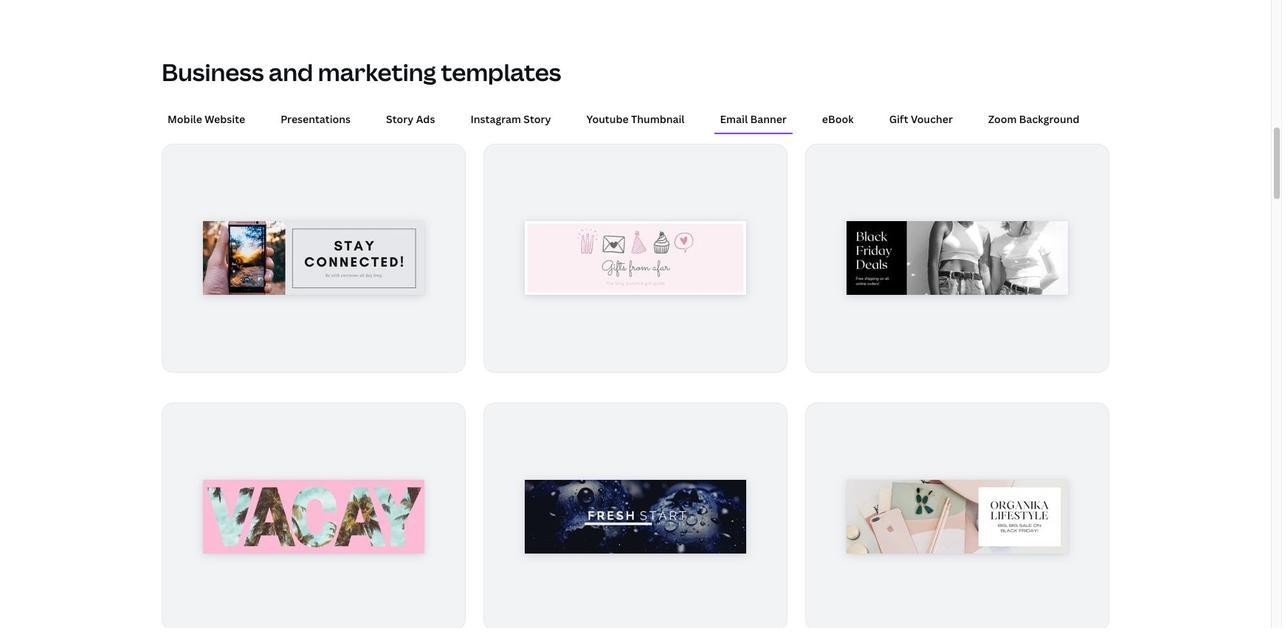 Task type: describe. For each thing, give the bounding box(es) containing it.
flying apps email header image
[[203, 222, 424, 296]]

zoom background
[[988, 112, 1080, 126]]

gift
[[889, 112, 908, 126]]

birthday doodles email newsletter image
[[525, 222, 746, 296]]

youtube
[[587, 112, 629, 126]]

story inside button
[[386, 112, 414, 126]]

email banner
[[720, 112, 787, 126]]

presentations
[[281, 112, 351, 126]]

gold black friday sale email header image
[[847, 480, 1068, 554]]

instagram story
[[471, 112, 551, 126]]

instagram story button
[[465, 106, 557, 133]]

tropical pink vacation email header image
[[203, 480, 424, 554]]

banner
[[750, 112, 787, 126]]

zoom background button
[[982, 106, 1086, 133]]

mobile website button
[[162, 106, 251, 133]]

email banner button
[[714, 106, 793, 133]]

youtube thumbnail
[[587, 112, 685, 126]]

templates
[[441, 56, 561, 88]]



Task type: vqa. For each thing, say whether or not it's contained in the screenshot.
'Background'
yes



Task type: locate. For each thing, give the bounding box(es) containing it.
voucher
[[911, 112, 953, 126]]

0 horizontal spatial story
[[386, 112, 414, 126]]

mobile website
[[168, 112, 245, 126]]

business
[[162, 56, 264, 88]]

business and marketing templates
[[162, 56, 561, 88]]

ads
[[416, 112, 435, 126]]

story
[[386, 112, 414, 126], [524, 112, 551, 126]]

black friday clothing sale email header image
[[847, 222, 1068, 296]]

story left 'ads'
[[386, 112, 414, 126]]

gift voucher
[[889, 112, 953, 126]]

presentations button
[[275, 106, 357, 133]]

ebook button
[[816, 106, 860, 133]]

instagram
[[471, 112, 521, 126]]

1 horizontal spatial story
[[524, 112, 551, 126]]

ebook
[[822, 112, 854, 126]]

background
[[1019, 112, 1080, 126]]

story ads
[[386, 112, 435, 126]]

zoom
[[988, 112, 1017, 126]]

story right instagram
[[524, 112, 551, 126]]

story inside button
[[524, 112, 551, 126]]

website
[[205, 112, 245, 126]]

gift voucher button
[[883, 106, 959, 133]]

and
[[269, 56, 313, 88]]

email
[[720, 112, 748, 126]]

1 story from the left
[[386, 112, 414, 126]]

marketing
[[318, 56, 436, 88]]

youtube thumbnail button
[[581, 106, 691, 133]]

2 story from the left
[[524, 112, 551, 126]]

grapes fresh start smoothie twitter header image
[[525, 480, 746, 554]]

story ads button
[[380, 106, 441, 133]]

mobile
[[168, 112, 202, 126]]

thumbnail
[[631, 112, 685, 126]]



